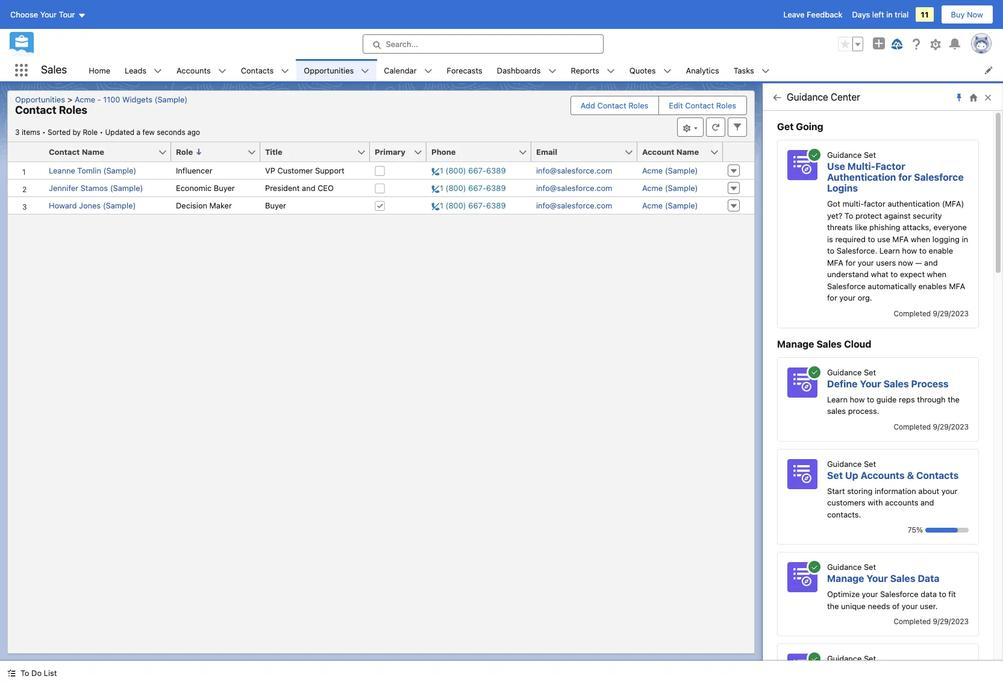 Task type: describe. For each thing, give the bounding box(es) containing it.
dashboards list item
[[490, 59, 564, 81]]

storing
[[848, 486, 873, 496]]

0 horizontal spatial for
[[828, 293, 838, 303]]

like
[[855, 222, 868, 232]]

3 items • sorted by role • updated a few seconds ago
[[15, 128, 200, 137]]

ago
[[188, 128, 200, 137]]

sales inside guidance set define your sales process learn how to guide reps through the sales process.
[[884, 378, 909, 389]]

guidance set define your sales process learn how to guide reps through the sales process.
[[828, 367, 960, 416]]

3 info@salesforce.com from the top
[[536, 201, 613, 210]]

opportunities inside list item
[[304, 65, 354, 75]]

title button
[[260, 142, 357, 162]]

of
[[893, 601, 900, 611]]

0 vertical spatial in
[[887, 10, 893, 19]]

1 vertical spatial salesforce
[[828, 281, 866, 291]]

contacts inside guidance set set up accounts & contacts start storing information about your customers with accounts and contacts.
[[917, 470, 959, 481]]

title
[[265, 147, 283, 157]]

text default image for reports
[[607, 67, 615, 75]]

buy now button
[[941, 5, 994, 24]]

accounts
[[886, 498, 919, 508]]

leanne tomlin (sample)
[[49, 166, 136, 175]]

0 vertical spatial when
[[911, 234, 931, 244]]

text default image for contacts
[[281, 67, 290, 75]]

completed 9/29/2023 for manage your sales data
[[894, 617, 969, 626]]

user.
[[920, 601, 938, 611]]

role inside button
[[176, 147, 193, 157]]

seconds
[[157, 128, 186, 137]]

yet?
[[828, 211, 843, 220]]

items
[[22, 128, 40, 137]]

to inside guidance set manage your sales data optimize your salesforce data to fit the unique needs of your user.
[[939, 590, 947, 599]]

accounts inside list item
[[177, 65, 211, 75]]

contact up items
[[15, 104, 56, 116]]

dashboards
[[497, 65, 541, 75]]

acme (sample) link for ceo
[[643, 183, 698, 193]]

what
[[871, 269, 889, 279]]

acme (sample) for ceo
[[643, 183, 698, 193]]

now
[[967, 10, 984, 19]]

phone button
[[427, 142, 518, 162]]

learn inside guidance set use multi-factor authentication for salesforce logins got multi-factor authentication (mfa) yet? to protect against security threats like phishing attacks, everyone is required to use mfa when logging in to salesforce. learn how to enable mfa for your users now — and understand what to expect when salesforce automatically enables mfa for your org.
[[880, 246, 900, 256]]

authentication
[[828, 172, 897, 183]]

president and ceo
[[265, 183, 334, 193]]

1 • from the left
[[42, 128, 46, 137]]

enables
[[919, 281, 947, 291]]

text default image for dashboards
[[548, 67, 557, 75]]

tomlin
[[77, 166, 101, 175]]

up
[[846, 470, 859, 481]]

set down "needs"
[[864, 654, 876, 664]]

guidance set manage your sales data optimize your salesforce data to fit the unique needs of your user.
[[828, 562, 956, 611]]

opportunities inside contact roles|contact roles|list view element
[[15, 95, 65, 104]]

2 horizontal spatial for
[[899, 172, 912, 183]]

your down salesforce. in the top right of the page
[[858, 258, 874, 267]]

threats
[[828, 222, 853, 232]]

data
[[918, 573, 940, 584]]

sales up contact roles
[[41, 63, 67, 76]]

leave feedback link
[[784, 10, 843, 19]]

to down is
[[828, 246, 835, 256]]

vp customer support
[[265, 166, 345, 175]]

9/29/2023 for use multi-factor authentication for salesforce logins
[[933, 309, 969, 318]]

jones
[[79, 201, 101, 210]]

progress bar image
[[926, 528, 958, 533]]

0 vertical spatial mfa
[[893, 234, 909, 244]]

vp
[[265, 166, 275, 175]]

info@salesforce.com for ceo
[[536, 183, 613, 193]]

contacts link
[[234, 59, 281, 81]]

now
[[899, 258, 914, 267]]

information
[[875, 486, 917, 496]]

(mfa)
[[943, 199, 965, 209]]

text default image for accounts
[[218, 67, 226, 75]]

leanne
[[49, 166, 75, 175]]

days
[[853, 10, 871, 19]]

completed 9/29/2023 for use multi-factor authentication for salesforce logins
[[894, 309, 969, 318]]

set up "start"
[[828, 470, 843, 481]]

info@salesforce.com link for support
[[536, 166, 613, 175]]

completed for logins
[[894, 309, 931, 318]]

widgets
[[122, 95, 152, 104]]

3 info@salesforce.com link from the top
[[536, 201, 613, 210]]

accounts inside guidance set set up accounts & contacts start storing information about your customers with accounts and contacts.
[[861, 470, 905, 481]]

guidance for guidance set define your sales process learn how to guide reps through the sales process.
[[828, 367, 862, 377]]

1 horizontal spatial opportunities link
[[297, 59, 361, 81]]

your up "needs"
[[862, 590, 878, 599]]

1 horizontal spatial buyer
[[265, 201, 286, 210]]

contact name
[[49, 147, 104, 157]]

contact name button
[[44, 142, 158, 162]]

leads
[[125, 65, 147, 75]]

tasks link
[[727, 59, 762, 81]]

understand
[[828, 269, 869, 279]]

click to dial disabled image for support
[[432, 166, 506, 175]]

phone element
[[427, 142, 539, 162]]

text default image for leads
[[154, 67, 162, 75]]

protect
[[856, 211, 882, 220]]

guide
[[877, 395, 897, 404]]

calendar list item
[[377, 59, 440, 81]]

name for contact name
[[82, 147, 104, 157]]

false image for support
[[375, 166, 385, 176]]

search...
[[386, 39, 418, 49]]

2 horizontal spatial mfa
[[949, 281, 966, 291]]

1 vertical spatial mfa
[[828, 258, 844, 267]]

process
[[912, 378, 949, 389]]

factor
[[864, 199, 886, 209]]

to inside button
[[20, 668, 29, 678]]

manage your sales data link
[[828, 573, 940, 584]]

accounts link
[[169, 59, 218, 81]]

a
[[137, 128, 141, 137]]

authentication
[[888, 199, 940, 209]]

75%
[[908, 526, 923, 535]]

search... button
[[363, 34, 604, 54]]

add contact roles
[[581, 101, 649, 110]]

contact roles grid
[[8, 142, 755, 215]]

role element
[[171, 142, 268, 162]]

leave
[[784, 10, 805, 19]]

stamos
[[81, 183, 108, 193]]

and inside guidance set set up accounts & contacts start storing information about your customers with accounts and contacts.
[[921, 498, 935, 508]]

calendar
[[384, 65, 417, 75]]

guidance set use multi-factor authentication for salesforce logins got multi-factor authentication (mfa) yet? to protect against security threats like phishing attacks, everyone is required to use mfa when logging in to salesforce. learn how to enable mfa for your users now — and understand what to expect when salesforce automatically enables mfa for your org.
[[828, 150, 969, 303]]

forecasts
[[447, 65, 483, 75]]

support
[[315, 166, 345, 175]]

economic buyer
[[176, 183, 235, 193]]

fit
[[949, 590, 956, 599]]

the for define your sales process
[[948, 395, 960, 404]]

forecasts link
[[440, 59, 490, 81]]

set up accounts & contacts link
[[828, 470, 959, 481]]

completed for salesforce
[[894, 617, 931, 626]]

-
[[97, 95, 101, 104]]

2 • from the left
[[100, 128, 103, 137]]

how inside guidance set define your sales process learn how to guide reps through the sales process.
[[850, 395, 865, 404]]

tour
[[59, 10, 75, 19]]

set for set
[[864, 459, 876, 469]]

to up 'automatically'
[[891, 269, 898, 279]]

action element
[[723, 142, 755, 162]]

define your sales process link
[[828, 378, 949, 389]]

email button
[[532, 142, 624, 162]]

3 acme (sample) link from the top
[[643, 201, 698, 210]]

sales
[[828, 406, 846, 416]]

false image for ceo
[[375, 183, 385, 194]]

text default image for tasks
[[762, 67, 770, 75]]

set for use
[[864, 150, 876, 160]]

automatically
[[868, 281, 917, 291]]

0 vertical spatial role
[[83, 128, 98, 137]]

primary element
[[370, 142, 434, 162]]

start
[[828, 486, 845, 496]]

contact right add
[[598, 101, 627, 110]]

analytics link
[[679, 59, 727, 81]]

to do list
[[20, 668, 57, 678]]

buy now
[[951, 10, 984, 19]]

guidance for guidance set
[[828, 654, 862, 664]]

do
[[31, 668, 42, 678]]

contacts list item
[[234, 59, 297, 81]]

text default image for calendar
[[424, 67, 433, 75]]

quotes list item
[[623, 59, 679, 81]]



Task type: locate. For each thing, give the bounding box(es) containing it.
learn up the users
[[880, 246, 900, 256]]

3
[[15, 128, 20, 137]]

completed down of
[[894, 617, 931, 626]]

0 horizontal spatial opportunities link
[[15, 95, 70, 104]]

roles for edit contact roles
[[717, 101, 737, 110]]

1 horizontal spatial name
[[677, 147, 699, 157]]

calendar link
[[377, 59, 424, 81]]

text default image inside accounts list item
[[218, 67, 226, 75]]

2 vertical spatial and
[[921, 498, 935, 508]]

set up set up accounts & contacts link
[[864, 459, 876, 469]]

2 vertical spatial acme (sample) link
[[643, 201, 698, 210]]

completed 9/29/2023 down through
[[894, 422, 969, 431]]

1 vertical spatial 9/29/2023
[[933, 422, 969, 431]]

1 vertical spatial opportunities
[[15, 95, 65, 104]]

tasks list item
[[727, 59, 777, 81]]

1 vertical spatial contacts
[[917, 470, 959, 481]]

add
[[581, 101, 596, 110]]

2 vertical spatial info@salesforce.com link
[[536, 201, 613, 210]]

9/29/2023 down enables
[[933, 309, 969, 318]]

customers
[[828, 498, 866, 508]]

acme (sample) for support
[[643, 166, 698, 175]]

and inside guidance set use multi-factor authentication for salesforce logins got multi-factor authentication (mfa) yet? to protect against security threats like phishing attacks, everyone is required to use mfa when logging in to salesforce. learn how to enable mfa for your users now — and understand what to expect when salesforce automatically enables mfa for your org.
[[925, 258, 938, 267]]

1 horizontal spatial roles
[[629, 101, 649, 110]]

account name button
[[638, 142, 710, 162]]

roles up by
[[59, 104, 87, 116]]

0 horizontal spatial opportunities
[[15, 95, 65, 104]]

0 vertical spatial and
[[302, 183, 316, 193]]

contacts inside "list item"
[[241, 65, 274, 75]]

your left "tour"
[[40, 10, 57, 19]]

phone
[[432, 147, 456, 157]]

action image
[[723, 142, 755, 162]]

optimize
[[828, 590, 860, 599]]

0 vertical spatial acme (sample) link
[[643, 166, 698, 175]]

0 horizontal spatial in
[[887, 10, 893, 19]]

0 horizontal spatial the
[[828, 601, 839, 611]]

1 horizontal spatial learn
[[880, 246, 900, 256]]

manage sales cloud
[[778, 338, 872, 349]]

contact
[[598, 101, 627, 110], [685, 101, 714, 110], [15, 104, 56, 116], [49, 147, 80, 157]]

1 false image from the top
[[375, 166, 385, 176]]

your for define
[[860, 378, 882, 389]]

leanne tomlin (sample) link
[[49, 166, 136, 175]]

click to dial disabled image for ceo
[[432, 183, 506, 193]]

guidance up use
[[828, 150, 862, 160]]

your inside guidance set manage your sales data optimize your salesforce data to fit the unique needs of your user.
[[867, 573, 888, 584]]

1 vertical spatial accounts
[[861, 470, 905, 481]]

text default image for opportunities
[[361, 67, 370, 75]]

text default image inside the to do list button
[[7, 669, 16, 678]]

edit
[[669, 101, 683, 110]]

1 vertical spatial to
[[20, 668, 29, 678]]

is
[[828, 234, 834, 244]]

and inside contact roles grid
[[302, 183, 316, 193]]

multi-
[[843, 199, 864, 209]]

contact roles|contact roles|list view element
[[7, 90, 755, 654]]

howard jones (sample) link
[[49, 201, 136, 210]]

1 vertical spatial opportunities link
[[15, 95, 70, 104]]

completed down reps
[[894, 422, 931, 431]]

text default image right leads
[[154, 67, 162, 75]]

your inside guidance set set up accounts & contacts start storing information about your customers with accounts and contacts.
[[942, 486, 958, 496]]

3 completed from the top
[[894, 617, 931, 626]]

0 vertical spatial the
[[948, 395, 960, 404]]

info@salesforce.com link for ceo
[[536, 183, 613, 193]]

role button
[[171, 142, 247, 162]]

text default image
[[154, 67, 162, 75], [218, 67, 226, 75], [424, 67, 433, 75], [663, 67, 672, 75], [762, 67, 770, 75]]

info@salesforce.com link
[[536, 166, 613, 175], [536, 183, 613, 193], [536, 201, 613, 210]]

your up guide
[[860, 378, 882, 389]]

guidance inside guidance set define your sales process learn how to guide reps through the sales process.
[[828, 367, 862, 377]]

acme for vp customer support
[[643, 166, 663, 175]]

0 vertical spatial buyer
[[214, 183, 235, 193]]

text default image for quotes
[[663, 67, 672, 75]]

the for manage your sales data
[[828, 601, 839, 611]]

required
[[836, 234, 866, 244]]

roles down tasks link
[[717, 101, 737, 110]]

title element
[[260, 142, 377, 162]]

email element
[[532, 142, 645, 162]]

1 vertical spatial info@salesforce.com link
[[536, 183, 613, 193]]

• left updated
[[100, 128, 103, 137]]

home link
[[82, 59, 118, 81]]

days left in trial
[[853, 10, 909, 19]]

when up enables
[[927, 269, 947, 279]]

edit contact roles
[[669, 101, 737, 110]]

your up "needs"
[[867, 573, 888, 584]]

account
[[643, 147, 675, 157]]

1 horizontal spatial •
[[100, 128, 103, 137]]

needs
[[868, 601, 891, 611]]

learn
[[880, 246, 900, 256], [828, 395, 848, 404]]

1 vertical spatial buyer
[[265, 201, 286, 210]]

1 vertical spatial the
[[828, 601, 839, 611]]

accounts list item
[[169, 59, 234, 81]]

text default image inside the "contacts" "list item"
[[281, 67, 290, 75]]

guidance center
[[787, 92, 861, 102]]

1 name from the left
[[82, 147, 104, 157]]

guidance up up
[[828, 459, 862, 469]]

9/29/2023
[[933, 309, 969, 318], [933, 422, 969, 431], [933, 617, 969, 626]]

set inside guidance set use multi-factor authentication for salesforce logins got multi-factor authentication (mfa) yet? to protect against security threats like phishing attacks, everyone is required to use mfa when logging in to salesforce. learn how to enable mfa for your users now — and understand what to expect when salesforce automatically enables mfa for your org.
[[864, 150, 876, 160]]

contact inside grid
[[49, 147, 80, 157]]

salesforce up (mfa)
[[915, 172, 964, 183]]

1 9/29/2023 from the top
[[933, 309, 969, 318]]

trial
[[895, 10, 909, 19]]

2 vertical spatial 9/29/2023
[[933, 617, 969, 626]]

item number element
[[8, 142, 44, 162]]

going
[[796, 121, 824, 132]]

reports list item
[[564, 59, 623, 81]]

1 horizontal spatial how
[[903, 246, 918, 256]]

1 vertical spatial when
[[927, 269, 947, 279]]

acme - 1100 widgets (sample) link
[[70, 95, 192, 104]]

your right of
[[902, 601, 918, 611]]

leads list item
[[118, 59, 169, 81]]

0 horizontal spatial •
[[42, 128, 46, 137]]

1 horizontal spatial for
[[846, 258, 856, 267]]

to up process.
[[867, 395, 875, 404]]

guidance down unique at bottom
[[828, 654, 862, 664]]

and right —
[[925, 258, 938, 267]]

3 completed 9/29/2023 from the top
[[894, 617, 969, 626]]

your for manage
[[867, 573, 888, 584]]

item number image
[[8, 142, 44, 162]]

set inside guidance set manage your sales data optimize your salesforce data to fit the unique needs of your user.
[[864, 562, 876, 572]]

logging
[[933, 234, 960, 244]]

text default image right "reports"
[[607, 67, 615, 75]]

list containing home
[[82, 59, 1004, 81]]

the inside guidance set manage your sales data optimize your salesforce data to fit the unique needs of your user.
[[828, 601, 839, 611]]

0 horizontal spatial name
[[82, 147, 104, 157]]

quotes link
[[623, 59, 663, 81]]

name right account
[[677, 147, 699, 157]]

completed down 'automatically'
[[894, 309, 931, 318]]

1 text default image from the left
[[154, 67, 162, 75]]

text default image right calendar
[[424, 67, 433, 75]]

1 completed 9/29/2023 from the top
[[894, 309, 969, 318]]

1 vertical spatial acme (sample)
[[643, 183, 698, 193]]

opportunities link
[[297, 59, 361, 81], [15, 95, 70, 104]]

to
[[845, 211, 854, 220], [20, 668, 29, 678]]

3 9/29/2023 from the top
[[933, 617, 969, 626]]

jennifer stamos (sample)
[[49, 183, 143, 193]]

set inside guidance set define your sales process learn how to guide reps through the sales process.
[[864, 367, 876, 377]]

security
[[913, 211, 942, 220]]

1 vertical spatial click to dial disabled image
[[432, 183, 506, 193]]

1 vertical spatial for
[[846, 258, 856, 267]]

0 vertical spatial for
[[899, 172, 912, 183]]

name up leanne tomlin (sample) link
[[82, 147, 104, 157]]

in inside guidance set use multi-factor authentication for salesforce logins got multi-factor authentication (mfa) yet? to protect against security threats like phishing attacks, everyone is required to use mfa when logging in to salesforce. learn how to enable mfa for your users now — and understand what to expect when salesforce automatically enables mfa for your org.
[[962, 234, 969, 244]]

contact roles status
[[15, 128, 105, 137]]

when down attacks,
[[911, 234, 931, 244]]

1 acme (sample) from the top
[[643, 166, 698, 175]]

text default image left reports "link"
[[548, 67, 557, 75]]

list
[[82, 59, 1004, 81]]

salesforce.
[[837, 246, 878, 256]]

name for account name
[[677, 147, 699, 157]]

name inside 'contact name' button
[[82, 147, 104, 157]]

edit contact roles button
[[660, 96, 746, 115]]

learn up sales
[[828, 395, 848, 404]]

1 info@salesforce.com from the top
[[536, 166, 613, 175]]

text default image left do
[[7, 669, 16, 678]]

guidance for guidance set manage your sales data optimize your salesforce data to fit the unique needs of your user.
[[828, 562, 862, 572]]

how
[[903, 246, 918, 256], [850, 395, 865, 404]]

everyone
[[934, 222, 967, 232]]

choose your tour
[[10, 10, 75, 19]]

0 vertical spatial info@salesforce.com link
[[536, 166, 613, 175]]

guidance up going
[[787, 92, 829, 102]]

contact roles
[[15, 104, 87, 116]]

1 horizontal spatial opportunities
[[304, 65, 354, 75]]

manage inside guidance set manage your sales data optimize your salesforce data to fit the unique needs of your user.
[[828, 573, 865, 584]]

text default image inside opportunities list item
[[361, 67, 370, 75]]

unique
[[842, 601, 866, 611]]

data
[[921, 590, 937, 599]]

guidance inside guidance set use multi-factor authentication for salesforce logins got multi-factor authentication (mfa) yet? to protect against security threats like phishing attacks, everyone is required to use mfa when logging in to salesforce. learn how to enable mfa for your users now — and understand what to expect when salesforce automatically enables mfa for your org.
[[828, 150, 862, 160]]

accounts right leads list item
[[177, 65, 211, 75]]

0 horizontal spatial manage
[[778, 338, 815, 349]]

0 vertical spatial how
[[903, 246, 918, 256]]

guidance set
[[828, 654, 876, 664]]

salesforce inside guidance set manage your sales data optimize your salesforce data to fit the unique needs of your user.
[[881, 590, 919, 599]]

1 vertical spatial false image
[[375, 183, 385, 194]]

economic
[[176, 183, 212, 193]]

got
[[828, 199, 841, 209]]

1 vertical spatial info@salesforce.com
[[536, 183, 613, 193]]

0 horizontal spatial roles
[[59, 104, 87, 116]]

1 horizontal spatial accounts
[[861, 470, 905, 481]]

the right through
[[948, 395, 960, 404]]

text default image left contacts link
[[218, 67, 226, 75]]

1 vertical spatial how
[[850, 395, 865, 404]]

0 horizontal spatial learn
[[828, 395, 848, 404]]

1 horizontal spatial role
[[176, 147, 193, 157]]

text default image inside "tasks" list item
[[762, 67, 770, 75]]

0 vertical spatial info@salesforce.com
[[536, 166, 613, 175]]

2 vertical spatial mfa
[[949, 281, 966, 291]]

2 vertical spatial acme (sample)
[[643, 201, 698, 210]]

for down understand
[[828, 293, 838, 303]]

text default image left calendar link
[[361, 67, 370, 75]]

define
[[828, 378, 858, 389]]

mfa right use
[[893, 234, 909, 244]]

account name element
[[638, 142, 731, 162]]

9/29/2023 down user.
[[933, 617, 969, 626]]

0 horizontal spatial how
[[850, 395, 865, 404]]

sales inside guidance set manage your sales data optimize your salesforce data to fit the unique needs of your user.
[[891, 573, 916, 584]]

1 completed from the top
[[894, 309, 931, 318]]

0 horizontal spatial mfa
[[828, 258, 844, 267]]

text default image
[[281, 67, 290, 75], [361, 67, 370, 75], [548, 67, 557, 75], [607, 67, 615, 75], [7, 669, 16, 678]]

9/29/2023 for manage your sales data
[[933, 617, 969, 626]]

1 click to dial disabled image from the top
[[432, 166, 506, 175]]

2 acme (sample) link from the top
[[643, 183, 698, 193]]

2 vertical spatial salesforce
[[881, 590, 919, 599]]

set up manage your sales data link
[[864, 562, 876, 572]]

accounts up the information
[[861, 470, 905, 481]]

role up influencer
[[176, 147, 193, 157]]

completed 9/29/2023
[[894, 309, 969, 318], [894, 422, 969, 431], [894, 617, 969, 626]]

0 vertical spatial manage
[[778, 338, 815, 349]]

1100
[[103, 95, 120, 104]]

when
[[911, 234, 931, 244], [927, 269, 947, 279]]

guidance for guidance set set up accounts & contacts start storing information about your customers with accounts and contacts.
[[828, 459, 862, 469]]

guidance inside guidance set manage your sales data optimize your salesforce data to fit the unique needs of your user.
[[828, 562, 862, 572]]

tasks
[[734, 65, 755, 75]]

info@salesforce.com for support
[[536, 166, 613, 175]]

0 horizontal spatial contacts
[[241, 65, 274, 75]]

click to dial disabled image
[[432, 166, 506, 175], [432, 183, 506, 193], [432, 201, 506, 210]]

text default image inside quotes "list item"
[[663, 67, 672, 75]]

0 vertical spatial your
[[40, 10, 57, 19]]

and left the ceo
[[302, 183, 316, 193]]

mfa
[[893, 234, 909, 244], [828, 258, 844, 267], [949, 281, 966, 291]]

contacts up about
[[917, 470, 959, 481]]

roles down quotes link
[[629, 101, 649, 110]]

1 vertical spatial learn
[[828, 395, 848, 404]]

your left org.
[[840, 293, 856, 303]]

buyer down president
[[265, 201, 286, 210]]

contacts right accounts list item
[[241, 65, 274, 75]]

0 vertical spatial completed
[[894, 309, 931, 318]]

1 info@salesforce.com link from the top
[[536, 166, 613, 175]]

text default image right quotes
[[663, 67, 672, 75]]

to left use
[[868, 234, 876, 244]]

ceo
[[318, 183, 334, 193]]

buyer up maker
[[214, 183, 235, 193]]

your right about
[[942, 486, 958, 496]]

completed 9/29/2023 down enables
[[894, 309, 969, 318]]

text default image right tasks
[[762, 67, 770, 75]]

2 horizontal spatial roles
[[717, 101, 737, 110]]

text default image inside leads list item
[[154, 67, 162, 75]]

use multi-factor authentication for salesforce logins link
[[828, 161, 964, 193]]

1 horizontal spatial in
[[962, 234, 969, 244]]

1 horizontal spatial the
[[948, 395, 960, 404]]

to do list button
[[0, 661, 64, 685]]

3 acme (sample) from the top
[[643, 201, 698, 210]]

mfa right enables
[[949, 281, 966, 291]]

acme for buyer
[[643, 201, 663, 210]]

0 horizontal spatial buyer
[[214, 183, 235, 193]]

name
[[82, 147, 104, 157], [677, 147, 699, 157]]

acme
[[75, 95, 95, 104], [643, 166, 663, 175], [643, 183, 663, 193], [643, 201, 663, 210]]

and
[[302, 183, 316, 193], [925, 258, 938, 267], [921, 498, 935, 508]]

2 vertical spatial for
[[828, 293, 838, 303]]

0 vertical spatial opportunities link
[[297, 59, 361, 81]]

1 vertical spatial role
[[176, 147, 193, 157]]

1 horizontal spatial contacts
[[917, 470, 959, 481]]

text default image left opportunities list item
[[281, 67, 290, 75]]

&
[[907, 470, 914, 481]]

for
[[899, 172, 912, 183], [846, 258, 856, 267], [828, 293, 838, 303]]

for up understand
[[846, 258, 856, 267]]

false image down primary
[[375, 166, 385, 176]]

5 text default image from the left
[[762, 67, 770, 75]]

guidance for guidance set use multi-factor authentication for salesforce logins got multi-factor authentication (mfa) yet? to protect against security threats like phishing attacks, everyone is required to use mfa when logging in to salesforce. learn how to enable mfa for your users now — and understand what to expect when salesforce automatically enables mfa for your org.
[[828, 150, 862, 160]]

to inside guidance set define your sales process learn how to guide reps through the sales process.
[[867, 395, 875, 404]]

2 vertical spatial completed 9/29/2023
[[894, 617, 969, 626]]

3 text default image from the left
[[424, 67, 433, 75]]

2 completed from the top
[[894, 422, 931, 431]]

2 vertical spatial info@salesforce.com
[[536, 201, 613, 210]]

buyer
[[214, 183, 235, 193], [265, 201, 286, 210]]

email
[[536, 147, 558, 157]]

in down everyone
[[962, 234, 969, 244]]

0 vertical spatial accounts
[[177, 65, 211, 75]]

how up now at top right
[[903, 246, 918, 256]]

text default image inside calendar list item
[[424, 67, 433, 75]]

learn inside guidance set define your sales process learn how to guide reps through the sales process.
[[828, 395, 848, 404]]

acme (sample) link
[[643, 166, 698, 175], [643, 183, 698, 193], [643, 201, 698, 210]]

1 vertical spatial your
[[860, 378, 882, 389]]

sales up guide
[[884, 378, 909, 389]]

your inside guidance set define your sales process learn how to guide reps through the sales process.
[[860, 378, 882, 389]]

completed for to
[[894, 422, 931, 431]]

influencer
[[176, 166, 213, 175]]

sorted
[[48, 128, 71, 137]]

0 vertical spatial learn
[[880, 246, 900, 256]]

left
[[873, 10, 885, 19]]

the inside guidance set define your sales process learn how to guide reps through the sales process.
[[948, 395, 960, 404]]

true image
[[375, 201, 385, 211]]

sales left the data
[[891, 573, 916, 584]]

reports
[[571, 65, 600, 75]]

account name
[[643, 147, 699, 157]]

1 vertical spatial completed
[[894, 422, 931, 431]]

to up —
[[920, 246, 927, 256]]

0 vertical spatial click to dial disabled image
[[432, 166, 506, 175]]

decision maker
[[176, 201, 232, 210]]

salesforce up of
[[881, 590, 919, 599]]

role right by
[[83, 128, 98, 137]]

against
[[885, 211, 911, 220]]

1 horizontal spatial manage
[[828, 573, 865, 584]]

your inside dropdown button
[[40, 10, 57, 19]]

set for define
[[864, 367, 876, 377]]

name inside account name button
[[677, 147, 699, 157]]

0 horizontal spatial role
[[83, 128, 98, 137]]

and down about
[[921, 498, 935, 508]]

3 click to dial disabled image from the top
[[432, 201, 506, 210]]

salesforce down understand
[[828, 281, 866, 291]]

the down 'optimize'
[[828, 601, 839, 611]]

roles for add contact roles
[[629, 101, 649, 110]]

role
[[83, 128, 98, 137], [176, 147, 193, 157]]

home
[[89, 65, 110, 75]]

2 vertical spatial your
[[867, 573, 888, 584]]

progress bar progress bar
[[926, 528, 969, 533]]

your
[[858, 258, 874, 267], [840, 293, 856, 303], [942, 486, 958, 496], [862, 590, 878, 599], [902, 601, 918, 611]]

text default image inside reports list item
[[607, 67, 615, 75]]

1 acme (sample) link from the top
[[643, 166, 698, 175]]

get going
[[778, 121, 824, 132]]

multi-
[[848, 161, 876, 172]]

completed 9/29/2023 for define your sales process
[[894, 422, 969, 431]]

in right the left
[[887, 10, 893, 19]]

1 vertical spatial and
[[925, 258, 938, 267]]

acme (sample) link for support
[[643, 166, 698, 175]]

0 vertical spatial opportunities
[[304, 65, 354, 75]]

set for manage
[[864, 562, 876, 572]]

acme for president and ceo
[[643, 183, 663, 193]]

2 name from the left
[[677, 147, 699, 157]]

choose
[[10, 10, 38, 19]]

2 text default image from the left
[[218, 67, 226, 75]]

9/29/2023 for define your sales process
[[933, 422, 969, 431]]

how up process.
[[850, 395, 865, 404]]

1 vertical spatial completed 9/29/2023
[[894, 422, 969, 431]]

group
[[838, 37, 864, 51]]

how inside guidance set use multi-factor authentication for salesforce logins got multi-factor authentication (mfa) yet? to protect against security threats like phishing attacks, everyone is required to use mfa when logging in to salesforce. learn how to enable mfa for your users now — and understand what to expect when salesforce automatically enables mfa for your org.
[[903, 246, 918, 256]]

2 info@salesforce.com link from the top
[[536, 183, 613, 193]]

false image up true icon
[[375, 183, 385, 194]]

guidance
[[787, 92, 829, 102], [828, 150, 862, 160], [828, 367, 862, 377], [828, 459, 862, 469], [828, 562, 862, 572], [828, 654, 862, 664]]

mfa up understand
[[828, 258, 844, 267]]

contact up leanne
[[49, 147, 80, 157]]

2 acme (sample) from the top
[[643, 183, 698, 193]]

contact right the 'edit'
[[685, 101, 714, 110]]

set up define your sales process link
[[864, 367, 876, 377]]

about
[[919, 486, 940, 496]]

logins
[[828, 183, 858, 193]]

guidance inside guidance set set up accounts & contacts start storing information about your customers with accounts and contacts.
[[828, 459, 862, 469]]

to down multi-
[[845, 211, 854, 220]]

attacks,
[[903, 222, 932, 232]]

2 completed 9/29/2023 from the top
[[894, 422, 969, 431]]

opportunities list item
[[297, 59, 377, 81]]

2 vertical spatial completed
[[894, 617, 931, 626]]

2 vertical spatial click to dial disabled image
[[432, 201, 506, 210]]

completed 9/29/2023 down user.
[[894, 617, 969, 626]]

false image
[[375, 166, 385, 176], [375, 183, 385, 194]]

4 text default image from the left
[[663, 67, 672, 75]]

to left do
[[20, 668, 29, 678]]

1 vertical spatial in
[[962, 234, 969, 244]]

text default image inside dashboards list item
[[548, 67, 557, 75]]

0 vertical spatial completed 9/29/2023
[[894, 309, 969, 318]]

2 info@salesforce.com from the top
[[536, 183, 613, 193]]

reports link
[[564, 59, 607, 81]]

factor
[[876, 161, 906, 172]]

set up 'multi-' at the top of page
[[864, 150, 876, 160]]

2 click to dial disabled image from the top
[[432, 183, 506, 193]]

0 vertical spatial false image
[[375, 166, 385, 176]]

0 vertical spatial contacts
[[241, 65, 274, 75]]

maker
[[210, 201, 232, 210]]

to inside guidance set use multi-factor authentication for salesforce logins got multi-factor authentication (mfa) yet? to protect against security threats like phishing attacks, everyone is required to use mfa when logging in to salesforce. learn how to enable mfa for your users now — and understand what to expect when salesforce automatically enables mfa for your org.
[[845, 211, 854, 220]]

1 vertical spatial manage
[[828, 573, 865, 584]]

guidance up define
[[828, 367, 862, 377]]

guidance up 'optimize'
[[828, 562, 862, 572]]

1 horizontal spatial mfa
[[893, 234, 909, 244]]

sales left the "cloud" at the right
[[817, 338, 842, 349]]

cloud
[[845, 338, 872, 349]]

leads link
[[118, 59, 154, 81]]

9/29/2023 down through
[[933, 422, 969, 431]]

roles
[[629, 101, 649, 110], [717, 101, 737, 110], [59, 104, 87, 116]]

0 vertical spatial salesforce
[[915, 172, 964, 183]]

to left fit
[[939, 590, 947, 599]]

0 vertical spatial to
[[845, 211, 854, 220]]

2 false image from the top
[[375, 183, 385, 194]]

2 9/29/2023 from the top
[[933, 422, 969, 431]]

guidance for guidance center
[[787, 92, 829, 102]]

1 vertical spatial acme (sample) link
[[643, 183, 698, 193]]

1 horizontal spatial to
[[845, 211, 854, 220]]

• right items
[[42, 128, 46, 137]]

for up authentication
[[899, 172, 912, 183]]

contact name element
[[44, 142, 178, 162]]



Task type: vqa. For each thing, say whether or not it's contained in the screenshot.
For to the middle
yes



